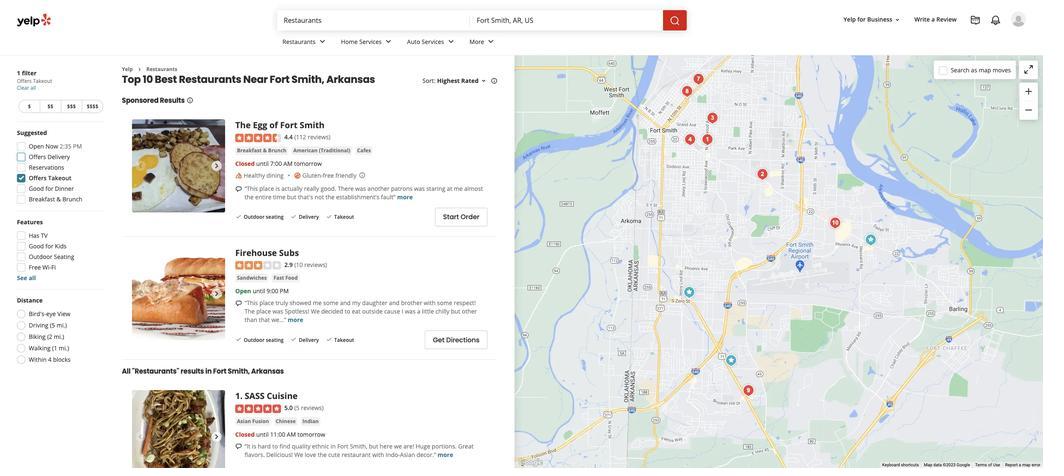 Task type: vqa. For each thing, say whether or not it's contained in the screenshot.
"Outdoor" to the top
yes



Task type: locate. For each thing, give the bounding box(es) containing it.
for left business
[[858, 15, 866, 23]]

fast food link
[[272, 274, 300, 283]]

1 horizontal spatial a
[[932, 15, 936, 23]]

gluten-free friendly
[[303, 171, 357, 179]]

closed up "16 healthy dining v2" icon
[[235, 160, 255, 168]]

decided
[[322, 308, 343, 316]]

user actions element
[[838, 11, 1039, 63]]

a inside "this place truly showed me some and my daughter and brother with some respect! the place was spotless! we decided to eat outside cause i was a little chilly but other than that we…"
[[417, 308, 421, 316]]

outdoor down entire at top left
[[244, 214, 265, 221]]

delicious!
[[267, 451, 293, 459]]

a for write
[[932, 15, 936, 23]]

(5
[[50, 321, 55, 330], [295, 404, 300, 412]]

24 chevron down v2 image
[[446, 37, 456, 47], [486, 37, 496, 47]]

0 vertical spatial offers
[[17, 78, 32, 85]]

open inside group
[[29, 142, 44, 150]]

2 vertical spatial but
[[369, 442, 379, 450]]

"this place is actually really good. there was another patrons was staring at me almost the entire time but that's not the establishment's fault"
[[245, 185, 483, 201]]

highest rated
[[438, 77, 479, 85]]

brunch
[[268, 147, 287, 154], [62, 195, 82, 203]]

$
[[28, 103, 31, 110]]

0 horizontal spatial smith,
[[228, 367, 250, 377]]

16 chevron down v2 image
[[895, 16, 902, 23]]

1 horizontal spatial &
[[263, 147, 267, 154]]

pm right 2:35
[[73, 142, 82, 150]]

asian left fusion at the left
[[237, 418, 251, 425]]

0 vertical spatial outdoor seating
[[244, 214, 284, 221]]

0 vertical spatial slideshow element
[[132, 120, 225, 213]]

2 vertical spatial a
[[1020, 463, 1022, 468]]

1 outdoor seating from the top
[[244, 214, 284, 221]]

more link
[[397, 193, 413, 201], [288, 316, 304, 324], [438, 451, 454, 459]]

place up that
[[257, 308, 271, 316]]

0 horizontal spatial but
[[287, 193, 297, 201]]

delivery
[[48, 153, 70, 161], [299, 214, 319, 221], [299, 336, 319, 344]]

1 16 speech v2 image from the top
[[235, 186, 242, 193]]

paizi's gyros mediterranean grill image
[[827, 215, 844, 231]]

3 slideshow element from the top
[[132, 391, 225, 468]]

arkansas down home
[[327, 73, 375, 87]]

with
[[424, 299, 436, 307], [373, 451, 384, 459]]

0 horizontal spatial more link
[[288, 316, 304, 324]]

"this down healthy
[[245, 185, 258, 193]]

1 vertical spatial is
[[252, 442, 256, 450]]

the egg of fort smith
[[235, 120, 325, 131]]

until up "healthy dining"
[[256, 160, 269, 168]]

of left use
[[989, 463, 993, 468]]

1 vertical spatial tomorrow
[[298, 431, 326, 439]]

seating down we…" at the left bottom of the page
[[266, 336, 284, 344]]

2.9 star rating image
[[235, 261, 281, 270]]

1 vertical spatial with
[[373, 451, 384, 459]]

sponsored
[[122, 96, 159, 106]]

24 chevron down v2 image left 'auto'
[[384, 37, 394, 47]]

0 vertical spatial outdoor
[[244, 214, 265, 221]]

group
[[1020, 83, 1039, 120], [14, 129, 105, 206], [14, 218, 105, 282]]

"it is hard to find quality ethnic in fort smith, but here we are! huge portions. great flavors. delicious! we love the cute restaurant with indo-asian decor."
[[245, 442, 474, 459]]

1 horizontal spatial some
[[437, 299, 453, 307]]

24 chevron down v2 image left home
[[318, 37, 328, 47]]

1 vertical spatial outdoor
[[29, 253, 52, 261]]

0 horizontal spatial services
[[360, 38, 382, 46]]

map for moves
[[980, 66, 992, 74]]

1 vertical spatial (5
[[295, 404, 300, 412]]

& down dinner
[[57, 195, 61, 203]]

a right write
[[932, 15, 936, 23]]

sandwiches link
[[235, 274, 269, 283]]

1 next image from the top
[[212, 289, 222, 299]]

nara chicken image
[[705, 109, 721, 126]]

2 horizontal spatial but
[[451, 308, 461, 316]]

0 vertical spatial am
[[284, 160, 293, 168]]

the inside "it is hard to find quality ethnic in fort smith, but here we are! huge portions. great flavors. delicious! we love the cute restaurant with indo-asian decor."
[[318, 451, 327, 459]]

is inside "it is hard to find quality ethnic in fort smith, but here we are! huge portions. great flavors. delicious! we love the cute restaurant with indo-asian decor."
[[252, 442, 256, 450]]

None search field
[[277, 10, 689, 30]]

mi.) for driving (5 mi.)
[[57, 321, 67, 330]]

yelp left business
[[844, 15, 857, 23]]

& inside button
[[263, 147, 267, 154]]

0 horizontal spatial map
[[980, 66, 992, 74]]

delivery inside group
[[48, 153, 70, 161]]

more down spotless!
[[288, 316, 304, 324]]

0 vertical spatial restaurants link
[[276, 30, 334, 55]]

with down here
[[373, 451, 384, 459]]

2 vertical spatial for
[[45, 242, 53, 250]]

in up cute
[[331, 442, 336, 450]]

1 horizontal spatial open
[[235, 287, 251, 295]]

of
[[270, 120, 278, 131], [989, 463, 993, 468]]

(5 inside option group
[[50, 321, 55, 330]]

wi-
[[42, 263, 51, 271]]

diamond head restaurant 2 image
[[691, 71, 707, 87]]

services for auto services
[[422, 38, 445, 46]]

bird's-eye view
[[29, 310, 70, 318]]

0 vertical spatial delivery
[[48, 153, 70, 161]]

24 chevron down v2 image inside home services link
[[384, 37, 394, 47]]

asian down are!
[[400, 451, 415, 459]]

more link for huge
[[438, 451, 454, 459]]

1 vertical spatial restaurants link
[[146, 66, 177, 73]]

google
[[958, 463, 971, 468]]

good for good for dinner
[[29, 185, 44, 193]]

good.
[[321, 185, 337, 193]]

write
[[915, 15, 931, 23]]

1 24 chevron down v2 image from the left
[[446, 37, 456, 47]]

offers up reservations on the top left
[[29, 153, 46, 161]]

reviews) right (10 on the left bottom
[[305, 261, 327, 269]]

previous image for closed until 11:00 am tomorrow
[[136, 432, 146, 442]]

wingstop image
[[863, 231, 880, 248]]

0 vertical spatial breakfast & brunch
[[237, 147, 287, 154]]

yelp inside button
[[844, 15, 857, 23]]

smith, inside "it is hard to find quality ethnic in fort smith, but here we are! huge portions. great flavors. delicious! we love the cute restaurant with indo-asian decor."
[[350, 442, 368, 450]]

2 horizontal spatial a
[[1020, 463, 1022, 468]]

0 horizontal spatial (5
[[50, 321, 55, 330]]

to inside "it is hard to find quality ethnic in fort smith, but here we are! huge portions. great flavors. delicious! we love the cute restaurant with indo-asian decor."
[[273, 442, 278, 450]]

0 vertical spatial (5
[[50, 321, 55, 330]]

16 speech v2 image
[[235, 186, 242, 193], [235, 444, 242, 450]]

11:00
[[270, 431, 286, 439]]

breakfast & brunch down 'good for dinner'
[[29, 195, 82, 203]]

(5 right 5.0
[[295, 404, 300, 412]]

that
[[259, 316, 270, 324]]

breakfast inside button
[[237, 147, 262, 154]]

services for home services
[[360, 38, 382, 46]]

place up entire at top left
[[260, 185, 274, 193]]

0 horizontal spatial breakfast & brunch
[[29, 195, 82, 203]]

moka joe's cafe & coffee image
[[741, 382, 757, 399]]

more link down patrons at the left top
[[397, 193, 413, 201]]

2 vertical spatial reviews)
[[301, 404, 324, 412]]

1 vertical spatial pm
[[280, 287, 289, 295]]

fast food button
[[272, 274, 300, 283]]

brunch up 7:00
[[268, 147, 287, 154]]

2 previous image from the top
[[136, 432, 146, 442]]

1 vertical spatial for
[[45, 185, 53, 193]]

outdoor seating for start order
[[244, 214, 284, 221]]

1 vertical spatial the
[[245, 308, 255, 316]]

truly
[[276, 299, 288, 307]]

0 vertical spatial next image
[[212, 289, 222, 299]]

1 vertical spatial map
[[1023, 463, 1031, 468]]

for
[[858, 15, 866, 23], [45, 185, 53, 193], [45, 242, 53, 250]]

slideshow element
[[132, 120, 225, 213], [132, 247, 225, 340], [132, 391, 225, 468]]

yelp link
[[122, 66, 133, 73]]

"it
[[245, 442, 251, 450]]

& down 4.4 star rating image
[[263, 147, 267, 154]]

tomorrow
[[294, 160, 322, 168], [298, 431, 326, 439]]

24 chevron down v2 image right auto services
[[446, 37, 456, 47]]

2 good from the top
[[29, 242, 44, 250]]

fast food
[[274, 275, 298, 282]]

open up 16 speech v2 image
[[235, 287, 251, 295]]

0 horizontal spatial breakfast
[[29, 195, 55, 203]]

place inside "this place is actually really good. there was another patrons was staring at me almost the entire time but that's not the establishment's fault"
[[260, 185, 274, 193]]

in inside "it is hard to find quality ethnic in fort smith, but here we are! huge portions. great flavors. delicious! we love the cute restaurant with indo-asian decor."
[[331, 442, 336, 450]]

10
[[143, 73, 153, 87]]

0 vertical spatial more
[[397, 193, 413, 201]]

"this inside "this place truly showed me some and my daughter and brother with some respect! the place was spotless! we decided to eat outside cause i was a little chilly but other than that we…"
[[245, 299, 258, 307]]

am
[[284, 160, 293, 168], [287, 431, 296, 439]]

clear
[[17, 84, 29, 91]]

more for almost
[[397, 193, 413, 201]]

map right as
[[980, 66, 992, 74]]

0 vertical spatial asian
[[237, 418, 251, 425]]

but down the respect!
[[451, 308, 461, 316]]

1 horizontal spatial is
[[276, 185, 280, 193]]

1 horizontal spatial more
[[397, 193, 413, 201]]

for inside button
[[858, 15, 866, 23]]

outdoor
[[244, 214, 265, 221], [29, 253, 52, 261], [244, 336, 265, 344]]

1 horizontal spatial me
[[454, 185, 463, 193]]

view
[[57, 310, 70, 318]]

until left 9:00
[[253, 287, 265, 295]]

0 vertical spatial we
[[311, 308, 320, 316]]

pupuseria virolena image
[[679, 83, 696, 100]]

in right results in the bottom left of the page
[[205, 367, 212, 377]]

place
[[260, 185, 274, 193], [260, 299, 274, 307], [257, 308, 271, 316]]

is up the time
[[276, 185, 280, 193]]

Near text field
[[477, 16, 657, 25]]

driving
[[29, 321, 48, 330]]

features
[[17, 218, 43, 226]]

more down patrons at the left top
[[397, 193, 413, 201]]

16 checkmark v2 image down 16 speech v2 image
[[235, 336, 242, 343]]

outdoor inside group
[[29, 253, 52, 261]]

0 vertical spatial with
[[424, 299, 436, 307]]

search
[[952, 66, 970, 74]]

review
[[937, 15, 958, 23]]

sass cuisine image
[[699, 131, 716, 148]]

to inside "this place truly showed me some and my daughter and brother with some respect! the place was spotless! we decided to eat outside cause i was a little chilly but other than that we…"
[[345, 308, 351, 316]]

establishment's
[[336, 193, 380, 201]]

(5 for reviews)
[[295, 404, 300, 412]]

spotless!
[[285, 308, 310, 316]]

for down offers takeout
[[45, 185, 53, 193]]

24 chevron down v2 image for restaurants
[[318, 37, 328, 47]]

firehouse subs
[[235, 247, 299, 259]]

mi.) down view
[[57, 321, 67, 330]]

0 horizontal spatial &
[[57, 195, 61, 203]]

time
[[273, 193, 286, 201]]

1 vertical spatial good
[[29, 242, 44, 250]]

2 seating from the top
[[266, 336, 284, 344]]

1 previous image from the top
[[136, 161, 146, 171]]

2 24 chevron down v2 image from the left
[[486, 37, 496, 47]]

offers down reservations on the top left
[[29, 174, 47, 182]]

None field
[[284, 16, 464, 25], [477, 16, 657, 25]]

1 seating from the top
[[266, 214, 284, 221]]

business categories element
[[276, 30, 1027, 55]]

and
[[340, 299, 351, 307], [389, 299, 400, 307]]

good for good for kids
[[29, 242, 44, 250]]

biking (2 mi.)
[[29, 333, 64, 341]]

5.0 (5 reviews)
[[285, 404, 324, 412]]

next image
[[212, 289, 222, 299], [212, 432, 222, 442]]

1 horizontal spatial to
[[345, 308, 351, 316]]

16 speech v2 image
[[235, 300, 242, 307]]

0 horizontal spatial with
[[373, 451, 384, 459]]

was
[[356, 185, 366, 193], [414, 185, 425, 193], [273, 308, 283, 316], [405, 308, 416, 316]]

16 speech v2 image down "16 healthy dining v2" icon
[[235, 186, 242, 193]]

slideshow element for firehouse
[[132, 247, 225, 340]]

more link for the
[[288, 316, 304, 324]]

more
[[397, 193, 413, 201], [288, 316, 304, 324], [438, 451, 454, 459]]

7:00
[[270, 160, 282, 168]]

pm for open until 9:00 pm
[[280, 287, 289, 295]]

services right 'auto'
[[422, 38, 445, 46]]

me inside "this place truly showed me some and my daughter and brother with some respect! the place was spotless! we decided to eat outside cause i was a little chilly but other than that we…"
[[313, 299, 322, 307]]

the egg of fort smith image inside map region
[[723, 352, 740, 369]]

asian fusion link
[[235, 417, 271, 426]]

but inside "this place truly showed me some and my daughter and brother with some respect! the place was spotless! we decided to eat outside cause i was a little chilly but other than that we…"
[[451, 308, 461, 316]]

0 horizontal spatial more
[[288, 316, 304, 324]]

1 vertical spatial outdoor seating
[[244, 336, 284, 344]]

1 horizontal spatial 24 chevron down v2 image
[[486, 37, 496, 47]]

1 24 chevron down v2 image from the left
[[318, 37, 328, 47]]

2.9 (10 reviews)
[[285, 261, 327, 269]]

cafes button
[[356, 146, 373, 155]]

0 horizontal spatial arkansas
[[251, 367, 284, 377]]

am for 7:00
[[284, 160, 293, 168]]

is right "it
[[252, 442, 256, 450]]

"this inside "this place is actually really good. there was another patrons was staring at me almost the entire time but that's not the establishment's fault"
[[245, 185, 258, 193]]

1 vertical spatial &
[[57, 195, 61, 203]]

as
[[972, 66, 978, 74]]

the down good.
[[326, 193, 335, 201]]

dining
[[267, 171, 284, 179]]

1 "this from the top
[[245, 185, 258, 193]]

1 vertical spatial delivery
[[299, 214, 319, 221]]

2 slideshow element from the top
[[132, 247, 225, 340]]

2 horizontal spatial more link
[[438, 451, 454, 459]]

0 horizontal spatial 24 chevron down v2 image
[[446, 37, 456, 47]]

16 checkmark v2 image
[[235, 213, 242, 220], [291, 213, 297, 220], [326, 213, 333, 220], [235, 336, 242, 343], [291, 336, 297, 343], [326, 336, 333, 343]]

more link down "portions."
[[438, 451, 454, 459]]

until up hard
[[256, 431, 269, 439]]

(1
[[52, 344, 57, 352]]

the up than on the left bottom of page
[[245, 308, 255, 316]]

me right 'showed' on the bottom of page
[[313, 299, 322, 307]]

fort right results in the bottom left of the page
[[213, 367, 227, 377]]

0 horizontal spatial restaurants link
[[146, 66, 177, 73]]

0 horizontal spatial to
[[273, 442, 278, 450]]

previous image
[[136, 161, 146, 171], [136, 432, 146, 442]]

1 vertical spatial a
[[417, 308, 421, 316]]

for up outdoor seating
[[45, 242, 53, 250]]

2 24 chevron down v2 image from the left
[[384, 37, 394, 47]]

but down actually
[[287, 193, 297, 201]]

1 horizontal spatial brunch
[[268, 147, 287, 154]]

is
[[276, 185, 280, 193], [252, 442, 256, 450]]

2 16 speech v2 image from the top
[[235, 444, 242, 450]]

1 good from the top
[[29, 185, 44, 193]]

brunch inside button
[[268, 147, 287, 154]]

place down open until 9:00 pm
[[260, 299, 274, 307]]

outdoor down than on the left bottom of page
[[244, 336, 265, 344]]

2 and from the left
[[389, 299, 400, 307]]

1 inside 1 filter offers takeout clear all
[[17, 69, 20, 77]]

pm for open now 2:35 pm
[[73, 142, 82, 150]]

restaurants
[[283, 38, 316, 46], [146, 66, 177, 73], [179, 73, 241, 87]]

tomorrow down indian button on the bottom left of the page
[[298, 431, 326, 439]]

0 vertical spatial seating
[[266, 214, 284, 221]]

2 outdoor seating from the top
[[244, 336, 284, 344]]

16 chevron right v2 image
[[136, 66, 143, 73]]

1 horizontal spatial 24 chevron down v2 image
[[384, 37, 394, 47]]

1 horizontal spatial restaurants link
[[276, 30, 334, 55]]

open down "suggested"
[[29, 142, 44, 150]]

love
[[305, 451, 316, 459]]

1 . sass cuisine
[[235, 391, 298, 402]]

seating for start order
[[266, 214, 284, 221]]

& inside group
[[57, 195, 61, 203]]

the inside "this place truly showed me some and my daughter and brother with some respect! the place was spotless! we decided to eat outside cause i was a little chilly but other than that we…"
[[245, 308, 255, 316]]

1 left filter at the left top of the page
[[17, 69, 20, 77]]

16 speech v2 image left "it
[[235, 444, 242, 450]]

me right at
[[454, 185, 463, 193]]

0 vertical spatial brunch
[[268, 147, 287, 154]]

takeout down decided
[[334, 336, 354, 344]]

1 vertical spatial breakfast & brunch
[[29, 195, 82, 203]]

2 horizontal spatial restaurants
[[283, 38, 316, 46]]

1 and from the left
[[340, 299, 351, 307]]

16 checkmark v2 image down spotless!
[[291, 336, 297, 343]]

1 vertical spatial offers
[[29, 153, 46, 161]]

0 vertical spatial breakfast
[[237, 147, 262, 154]]

firehouse subs image
[[681, 284, 698, 301]]

0 vertical spatial place
[[260, 185, 274, 193]]

open
[[29, 142, 44, 150], [235, 287, 251, 295]]

pm right 9:00
[[280, 287, 289, 295]]

1 horizontal spatial asian
[[400, 451, 415, 459]]

2 services from the left
[[422, 38, 445, 46]]

is inside "this place is actually really good. there was another patrons was staring at me almost the entire time but that's not the establishment's fault"
[[276, 185, 280, 193]]

other
[[462, 308, 477, 316]]

2 none field from the left
[[477, 16, 657, 25]]

1 none field from the left
[[284, 16, 464, 25]]

search image
[[670, 15, 680, 26]]

1 for 1 . sass cuisine
[[235, 391, 240, 402]]

reviews) for the egg of fort smith
[[308, 133, 331, 141]]

terms of use link
[[976, 463, 1001, 468]]

offers for offers delivery
[[29, 153, 46, 161]]

place for entire
[[260, 185, 274, 193]]

some up the chilly
[[437, 299, 453, 307]]

offers inside 1 filter offers takeout clear all
[[17, 78, 32, 85]]

takeout down filter at the left top of the page
[[33, 78, 52, 85]]

delivery for start order
[[299, 214, 319, 221]]

1 horizontal spatial restaurants
[[179, 73, 241, 87]]

services right home
[[360, 38, 382, 46]]

delivery down spotless!
[[299, 336, 319, 344]]

24 chevron down v2 image inside more link
[[486, 37, 496, 47]]

delivery down open now 2:35 pm
[[48, 153, 70, 161]]

all right see
[[29, 274, 36, 282]]

map
[[925, 463, 933, 468]]

the down ethnic at the bottom left
[[318, 451, 327, 459]]

firehouse
[[235, 247, 277, 259]]

0 vertical spatial in
[[205, 367, 212, 377]]

1 vertical spatial me
[[313, 299, 322, 307]]

1 horizontal spatial of
[[989, 463, 993, 468]]

2 vertical spatial smith,
[[350, 442, 368, 450]]

until for subs
[[253, 287, 265, 295]]

next image for open until 9:00 pm
[[212, 289, 222, 299]]

tomorrow up gluten-
[[294, 160, 322, 168]]

24 chevron down v2 image right more
[[486, 37, 496, 47]]

2 vertical spatial until
[[256, 431, 269, 439]]

terms of use
[[976, 463, 1001, 468]]

1 left sass
[[235, 391, 240, 402]]

9:00
[[267, 287, 279, 295]]

0 horizontal spatial we
[[295, 451, 303, 459]]

map left "error" at the right bottom
[[1023, 463, 1031, 468]]

more link down spotless!
[[288, 316, 304, 324]]

option group
[[14, 296, 105, 367]]

1 horizontal spatial smith,
[[292, 73, 325, 87]]

some up decided
[[323, 299, 339, 307]]

1 vertical spatial more link
[[288, 316, 304, 324]]

more link for almost
[[397, 193, 413, 201]]

outdoor up free wi-fi
[[29, 253, 52, 261]]

1 slideshow element from the top
[[132, 120, 225, 213]]

none field near
[[477, 16, 657, 25]]

see all button
[[17, 274, 36, 282]]

16 chevron down v2 image
[[481, 78, 487, 84]]

1 horizontal spatial map
[[1023, 463, 1031, 468]]

info icon image
[[359, 172, 366, 179], [359, 172, 366, 179]]

1 vertical spatial 16 speech v2 image
[[235, 444, 242, 450]]

walking
[[29, 344, 51, 352]]

place for was
[[260, 299, 274, 307]]

1 services from the left
[[360, 38, 382, 46]]

open for open until 9:00 pm
[[235, 287, 251, 295]]

2 next image from the top
[[212, 432, 222, 442]]

24 chevron down v2 image
[[318, 37, 328, 47], [384, 37, 394, 47]]

for for kids
[[45, 242, 53, 250]]

1 closed from the top
[[235, 160, 255, 168]]

breakfast & brunch inside breakfast & brunch button
[[237, 147, 287, 154]]

fort up cute
[[338, 442, 349, 450]]

1 vertical spatial "this
[[245, 299, 258, 307]]

arkansas up the 1 . sass cuisine at the bottom left of the page
[[251, 367, 284, 377]]

get directions
[[433, 335, 480, 345]]

0 horizontal spatial me
[[313, 299, 322, 307]]

the egg of fort smith image
[[132, 120, 225, 213], [723, 352, 740, 369]]

to left eat
[[345, 308, 351, 316]]

reviews) up indian
[[301, 404, 324, 412]]

0 horizontal spatial 24 chevron down v2 image
[[318, 37, 328, 47]]

am up find
[[287, 431, 296, 439]]

was up we…" at the left bottom of the page
[[273, 308, 283, 316]]

and left my
[[340, 299, 351, 307]]

mi.) right '(1' on the left of the page
[[59, 344, 69, 352]]

little
[[422, 308, 434, 316]]

open for open now 2:35 pm
[[29, 142, 44, 150]]

than
[[245, 316, 257, 324]]

0 horizontal spatial and
[[340, 299, 351, 307]]

1 vertical spatial the egg of fort smith image
[[723, 352, 740, 369]]

the egg of fort smith link
[[235, 120, 325, 131]]

0 horizontal spatial pm
[[73, 142, 82, 150]]

good down offers takeout
[[29, 185, 44, 193]]

highest rated button
[[438, 77, 487, 85]]

0 vertical spatial map
[[980, 66, 992, 74]]

2.9
[[285, 261, 293, 269]]

we down quality
[[295, 451, 303, 459]]

Find text field
[[284, 16, 464, 25]]

the left egg
[[235, 120, 251, 131]]

good down "has tv"
[[29, 242, 44, 250]]

el olvido image
[[682, 131, 699, 148]]

1
[[17, 69, 20, 77], [235, 391, 240, 402]]

shortcuts
[[902, 463, 920, 468]]

2 vertical spatial group
[[14, 218, 105, 282]]

1 horizontal spatial and
[[389, 299, 400, 307]]

24 chevron down v2 image inside auto services link
[[446, 37, 456, 47]]

1 vertical spatial more
[[288, 316, 304, 324]]

outdoor seating down entire at top left
[[244, 214, 284, 221]]

2 "this from the top
[[245, 299, 258, 307]]

1 horizontal spatial breakfast
[[237, 147, 262, 154]]

brunch down dinner
[[62, 195, 82, 203]]

2 horizontal spatial more
[[438, 451, 454, 459]]

mi.) right (2
[[54, 333, 64, 341]]

2 closed from the top
[[235, 431, 255, 439]]

breakfast down 4.4 star rating image
[[237, 147, 262, 154]]

all inside 1 filter offers takeout clear all
[[31, 84, 36, 91]]

(5 down eye
[[50, 321, 55, 330]]

outdoor for start order
[[244, 214, 265, 221]]

24 chevron down v2 image for more
[[486, 37, 496, 47]]

yelp left 16 chevron right v2 image
[[122, 66, 133, 73]]



Task type: describe. For each thing, give the bounding box(es) containing it.
16 info v2 image
[[187, 97, 193, 104]]

breakfast & brunch link
[[235, 146, 288, 155]]

$$$$ button
[[82, 100, 103, 113]]

more
[[470, 38, 485, 46]]

the left entire at top left
[[245, 193, 254, 201]]

sort:
[[423, 77, 436, 85]]

we…"
[[272, 316, 286, 324]]

showed
[[290, 299, 312, 307]]

outside
[[362, 308, 383, 316]]

am for 11:00
[[287, 431, 296, 439]]

"this for place
[[245, 299, 258, 307]]

asian inside "it is hard to find quality ethnic in fort smith, but here we are! huge portions. great flavors. delicious! we love the cute restaurant with indo-asian decor."
[[400, 451, 415, 459]]

chilly
[[436, 308, 450, 316]]

get
[[433, 335, 445, 345]]

has
[[29, 232, 39, 240]]

indian button
[[301, 417, 321, 426]]

fort right near
[[270, 73, 290, 87]]

(5 for mi.)
[[50, 321, 55, 330]]

$$ button
[[40, 100, 61, 113]]

american (traditional) button
[[292, 146, 352, 155]]

results
[[181, 367, 204, 377]]

notifications image
[[991, 15, 1002, 25]]

report
[[1006, 463, 1019, 468]]

another
[[368, 185, 390, 193]]

zoom in image
[[1025, 86, 1035, 96]]

fusion
[[252, 418, 269, 425]]

takeout down establishment's
[[334, 214, 354, 221]]

cuisine
[[267, 391, 298, 402]]

map for error
[[1023, 463, 1031, 468]]

entire
[[255, 193, 272, 201]]

healthy
[[244, 171, 265, 179]]

asian inside button
[[237, 418, 251, 425]]

the for actually
[[326, 193, 335, 201]]

tomorrow for until 7:00 am tomorrow
[[294, 160, 322, 168]]

restaurant
[[342, 451, 371, 459]]

yelp for business button
[[841, 12, 905, 27]]

quality
[[292, 442, 311, 450]]

moves
[[994, 66, 1012, 74]]

my
[[352, 299, 361, 307]]

slideshow element for the
[[132, 120, 225, 213]]

projects image
[[971, 15, 981, 25]]

but inside "this place is actually really good. there was another patrons was staring at me almost the entire time but that's not the establishment's fault"
[[287, 193, 297, 201]]

(2
[[47, 333, 52, 341]]

16 checkmark v2 image up firehouse
[[235, 213, 242, 220]]

0 vertical spatial the
[[235, 120, 251, 131]]

fort inside "it is hard to find quality ethnic in fort smith, but here we are! huge portions. great flavors. delicious! we love the cute restaurant with indo-asian decor."
[[338, 442, 349, 450]]

driving (5 mi.)
[[29, 321, 67, 330]]

was left staring
[[414, 185, 425, 193]]

0 horizontal spatial restaurants
[[146, 66, 177, 73]]

closed until 11:00 am tomorrow
[[235, 431, 326, 439]]

outdoor seating for get directions
[[244, 336, 284, 344]]

closed for closed until 7:00 am tomorrow
[[235, 160, 255, 168]]

asian fusion
[[237, 418, 269, 425]]

auto services
[[407, 38, 445, 46]]

©2023
[[944, 463, 956, 468]]

1 vertical spatial of
[[989, 463, 993, 468]]

error
[[1033, 463, 1041, 468]]

suggested
[[17, 129, 47, 137]]

respect!
[[454, 299, 476, 307]]

24 chevron down v2 image for home services
[[384, 37, 394, 47]]

2:35
[[60, 142, 72, 150]]

0 vertical spatial group
[[1020, 83, 1039, 120]]

1 some from the left
[[323, 299, 339, 307]]

16 healthy dining v2 image
[[235, 172, 242, 179]]

mi.) for walking (1 mi.)
[[59, 344, 69, 352]]

outdoor for get directions
[[244, 336, 265, 344]]

0 vertical spatial the egg of fort smith image
[[132, 120, 225, 213]]

was right the i
[[405, 308, 416, 316]]

there
[[338, 185, 354, 193]]

we inside "it is hard to find quality ethnic in fort smith, but here we are! huge portions. great flavors. delicious! we love the cute restaurant with indo-asian decor."
[[295, 451, 303, 459]]

fort up 4.4
[[280, 120, 298, 131]]

previous image
[[136, 289, 146, 299]]

see
[[17, 274, 27, 282]]

good for dinner
[[29, 185, 74, 193]]

was up establishment's
[[356, 185, 366, 193]]

mi.) for biking (2 mi.)
[[54, 333, 64, 341]]

yelp for yelp for business
[[844, 15, 857, 23]]

1 vertical spatial smith,
[[228, 367, 250, 377]]

option group containing distance
[[14, 296, 105, 367]]

american
[[293, 147, 318, 154]]

we inside "this place truly showed me some and my daughter and brother with some respect! the place was spotless! we decided to eat outside cause i was a little chilly but other than that we…"
[[311, 308, 320, 316]]

google image
[[517, 457, 545, 468]]

huge
[[416, 442, 431, 450]]

indo-
[[386, 451, 400, 459]]

portions.
[[432, 442, 457, 450]]

1 vertical spatial all
[[29, 274, 36, 282]]

2 some from the left
[[437, 299, 453, 307]]

chinese link
[[274, 417, 298, 426]]

we
[[394, 442, 402, 450]]

$$$
[[67, 103, 76, 110]]

distance
[[17, 296, 43, 305]]

16 gluten free v2 image
[[294, 172, 301, 179]]

offers for offers takeout
[[29, 174, 47, 182]]

see all
[[17, 274, 36, 282]]

me inside "this place is actually really good. there was another patrons was staring at me almost the entire time but that's not the establishment's fault"
[[454, 185, 463, 193]]

group containing features
[[14, 218, 105, 282]]

highest
[[438, 77, 460, 85]]

really
[[304, 185, 319, 193]]

christina o. image
[[1012, 11, 1027, 27]]

dinner
[[55, 185, 74, 193]]

all "restaurants" results in fort smith, arkansas
[[122, 367, 284, 377]]

firehouse subs image
[[132, 247, 225, 340]]

hard
[[258, 442, 271, 450]]

for for dinner
[[45, 185, 53, 193]]

0 vertical spatial smith,
[[292, 73, 325, 87]]

egg
[[253, 120, 267, 131]]

map region
[[512, 8, 1044, 468]]

reviews) for firehouse subs
[[305, 261, 327, 269]]

breakfast & brunch inside group
[[29, 195, 82, 203]]

but inside "it is hard to find quality ethnic in fort smith, but here we are! huge portions. great flavors. delicious! we love the cute restaurant with indo-asian decor."
[[369, 442, 379, 450]]

with inside "it is hard to find quality ethnic in fort smith, but here we are! huge portions. great flavors. delicious! we love the cute restaurant with indo-asian decor."
[[373, 451, 384, 459]]

smith
[[300, 120, 325, 131]]

16 checkmark v2 image down decided
[[326, 336, 333, 343]]

takeout inside 1 filter offers takeout clear all
[[33, 78, 52, 85]]

flavors.
[[245, 451, 265, 459]]

gluten-
[[303, 171, 323, 179]]

a for report
[[1020, 463, 1022, 468]]

closed for closed until 11:00 am tomorrow
[[235, 431, 255, 439]]

order
[[461, 212, 480, 222]]

1 horizontal spatial arkansas
[[327, 73, 375, 87]]

16 info v2 image
[[491, 78, 498, 84]]

keyboard shortcuts
[[883, 463, 920, 468]]

seating for get directions
[[266, 336, 284, 344]]

16 speech v2 image for "it
[[235, 444, 242, 450]]

decor."
[[417, 451, 436, 459]]

healthy dining
[[244, 171, 284, 179]]

takeout up dinner
[[48, 174, 71, 182]]

more for huge
[[438, 451, 454, 459]]

16 speech v2 image for "this
[[235, 186, 242, 193]]

auto services link
[[401, 30, 463, 55]]

none field find
[[284, 16, 464, 25]]

report a map error link
[[1006, 463, 1041, 468]]

24 chevron down v2 image for auto services
[[446, 37, 456, 47]]

until for egg
[[256, 160, 269, 168]]

4.4 (112 reviews)
[[285, 133, 331, 141]]

sandwiches
[[237, 275, 267, 282]]

16 checkmark v2 image down actually
[[291, 213, 297, 220]]

sakuu asian bakery & deli image
[[755, 166, 771, 183]]

for for business
[[858, 15, 866, 23]]

next image for closed until 11:00 am tomorrow
[[212, 432, 222, 442]]

4.4
[[285, 133, 293, 141]]

near
[[243, 73, 268, 87]]

0 horizontal spatial in
[[205, 367, 212, 377]]

the for to
[[318, 451, 327, 459]]

with inside "this place truly showed me some and my daughter and brother with some respect! the place was spotless! we decided to eat outside cause i was a little chilly but other than that we…"
[[424, 299, 436, 307]]

2 vertical spatial place
[[257, 308, 271, 316]]

blocks
[[53, 356, 71, 364]]

.
[[240, 391, 243, 402]]

delivery for get directions
[[299, 336, 319, 344]]

cute
[[329, 451, 340, 459]]

5 star rating image
[[235, 405, 281, 413]]

results
[[160, 96, 185, 106]]

0 horizontal spatial brunch
[[62, 195, 82, 203]]

restaurants inside business categories element
[[283, 38, 316, 46]]

breakfast inside group
[[29, 195, 55, 203]]

"this for the
[[245, 185, 258, 193]]

4.4 star rating image
[[235, 134, 281, 142]]

tomorrow for until 11:00 am tomorrow
[[298, 431, 326, 439]]

are!
[[404, 442, 414, 450]]

yelp for yelp link
[[122, 66, 133, 73]]

map data ©2023 google
[[925, 463, 971, 468]]

group containing suggested
[[14, 129, 105, 206]]

(10
[[295, 261, 303, 269]]

zoom out image
[[1025, 105, 1035, 115]]

eye
[[46, 310, 56, 318]]

open now 2:35 pm
[[29, 142, 82, 150]]

american (traditional)
[[293, 147, 351, 154]]

16 checkmark v2 image down good.
[[326, 213, 333, 220]]

more for the
[[288, 316, 304, 324]]

sass cuisine image
[[132, 391, 225, 468]]

previous image for closed until 7:00 am tomorrow
[[136, 161, 146, 171]]

closed until 7:00 am tomorrow
[[235, 160, 322, 168]]

indian link
[[301, 417, 321, 426]]

cafes link
[[356, 146, 373, 155]]

great
[[459, 442, 474, 450]]

sponsored results
[[122, 96, 185, 106]]

expand map image
[[1025, 64, 1035, 75]]

1 vertical spatial arkansas
[[251, 367, 284, 377]]

1 for 1 filter offers takeout clear all
[[17, 69, 20, 77]]

next image
[[212, 161, 222, 171]]

keyboard
[[883, 463, 901, 468]]

0 vertical spatial of
[[270, 120, 278, 131]]



